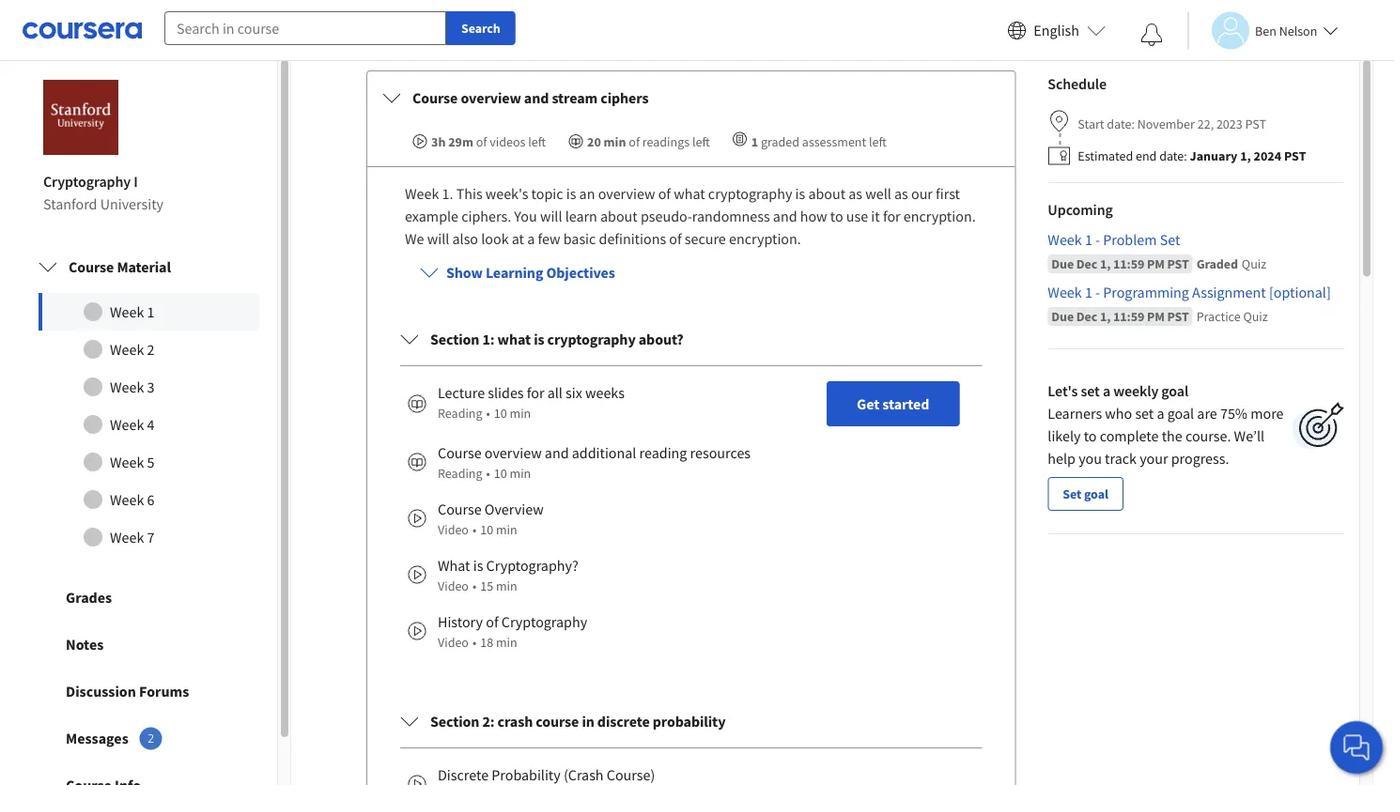 Task type: locate. For each thing, give the bounding box(es) containing it.
cryptography up the stanford
[[43, 172, 131, 191]]

left
[[528, 133, 546, 150], [693, 133, 710, 150], [869, 133, 887, 150]]

pm inside week 1 - problem set due dec 1, 11:59 pm pst graded quiz
[[1148, 256, 1165, 273]]

likely
[[1048, 427, 1081, 446]]

0 vertical spatial set
[[1081, 382, 1100, 401]]

0 vertical spatial video
[[438, 522, 469, 539]]

10 inside course overview video • 10 min
[[481, 522, 494, 539]]

week inside week 1 - problem set due dec 1, 11:59 pm pst graded quiz
[[1048, 230, 1083, 249]]

1
[[752, 133, 759, 150], [1086, 230, 1093, 249], [1086, 283, 1093, 302], [147, 303, 155, 322]]

show notifications image
[[1141, 23, 1164, 46]]

course for course overview and stream ciphers
[[413, 89, 458, 107]]

0 vertical spatial encryption.
[[904, 207, 976, 226]]

2 vertical spatial 10
[[481, 522, 494, 539]]

1 vertical spatial set
[[1136, 404, 1154, 423]]

0 vertical spatial what
[[674, 184, 706, 203]]

is right 1: on the left top of page
[[534, 330, 545, 349]]

cryptography inside dropdown button
[[548, 330, 636, 349]]

due down upcoming
[[1052, 256, 1074, 273]]

quiz down assignment
[[1244, 308, 1269, 325]]

1 vertical spatial due
[[1052, 308, 1074, 325]]

estimated
[[1078, 148, 1134, 165]]

week for week 5
[[110, 453, 144, 472]]

1 vertical spatial cryptography
[[502, 613, 588, 632]]

2 section from the top
[[430, 713, 480, 731]]

22,
[[1198, 115, 1215, 132]]

date: right end
[[1160, 148, 1188, 165]]

1 vertical spatial 11:59
[[1114, 308, 1145, 325]]

six
[[566, 384, 583, 402]]

ciphers.
[[462, 207, 511, 226]]

graded
[[1197, 256, 1239, 273]]

assessment
[[803, 133, 867, 150]]

min up overview
[[510, 465, 531, 482]]

1 vertical spatial overview
[[598, 184, 656, 203]]

0 horizontal spatial cryptography
[[43, 172, 131, 191]]

reading inside lecture slides for all six weeks reading • 10 min
[[438, 405, 483, 422]]

1 horizontal spatial cryptography
[[502, 613, 588, 632]]

min right 18
[[496, 635, 518, 652]]

left for 20 min of readings left
[[693, 133, 710, 150]]

cryptography
[[709, 184, 793, 203], [548, 330, 636, 349]]

overview inside course overview and additional reading resources reading • 10 min
[[485, 444, 542, 463]]

1 vertical spatial quiz
[[1244, 308, 1269, 325]]

dec up let's
[[1077, 308, 1098, 325]]

1 vertical spatial date:
[[1160, 148, 1188, 165]]

• left 15
[[473, 578, 477, 595]]

0 vertical spatial set
[[1161, 230, 1181, 249]]

2 vertical spatial video
[[438, 635, 469, 652]]

10 inside lecture slides for all six weeks reading • 10 min
[[494, 405, 507, 422]]

1 horizontal spatial as
[[895, 184, 909, 203]]

1 horizontal spatial to
[[1084, 427, 1097, 446]]

goal for a
[[1168, 404, 1195, 423]]

week
[[405, 184, 439, 203], [1048, 230, 1083, 249], [1048, 283, 1083, 302], [110, 303, 144, 322], [110, 340, 144, 359], [110, 378, 144, 397], [110, 416, 144, 434], [110, 453, 144, 472], [110, 491, 144, 510], [110, 528, 144, 547]]

section left 2:
[[430, 713, 480, 731]]

1 horizontal spatial set
[[1161, 230, 1181, 249]]

1, down problem
[[1101, 256, 1111, 273]]

reading up course overview video • 10 min
[[438, 465, 483, 482]]

what right 1: on the left top of page
[[498, 330, 531, 349]]

we
[[405, 230, 424, 248]]

- for problem
[[1096, 230, 1101, 249]]

discussion forums
[[66, 683, 189, 701]]

2 dec from the top
[[1077, 308, 1098, 325]]

1 vertical spatial goal
[[1168, 404, 1195, 423]]

pst
[[1246, 115, 1267, 132], [1285, 148, 1307, 165], [1168, 256, 1190, 273], [1168, 308, 1190, 325]]

3 video from the top
[[438, 635, 469, 652]]

overview inside dropdown button
[[461, 89, 521, 107]]

and inside week 1.  this week's topic is an overview of what cryptography is about as well as our first example ciphers. you will learn about pseudo-randomness and how to use it for encryption. we will also look at a few basic definitions of secure encryption.
[[773, 207, 798, 226]]

• left 18
[[473, 635, 477, 652]]

overview down lecture slides for all six weeks reading • 10 min
[[485, 444, 542, 463]]

0 horizontal spatial for
[[527, 384, 545, 402]]

2 reading from the top
[[438, 465, 483, 482]]

1 vertical spatial video
[[438, 578, 469, 595]]

week up week 2
[[110, 303, 144, 322]]

1 due from the top
[[1052, 256, 1074, 273]]

course inside course overview and additional reading resources reading • 10 min
[[438, 444, 482, 463]]

1, left 2024
[[1241, 148, 1252, 165]]

week 4
[[110, 416, 155, 434]]

date:
[[1108, 115, 1135, 132], [1160, 148, 1188, 165]]

course left the material
[[69, 258, 114, 277]]

0 vertical spatial 11:59
[[1114, 256, 1145, 273]]

course for course overview and additional reading resources reading • 10 min
[[438, 444, 482, 463]]

• up what is cryptography? video • 15 min
[[473, 522, 477, 539]]

• inside what is cryptography? video • 15 min
[[473, 578, 477, 595]]

1 vertical spatial 1,
[[1101, 256, 1111, 273]]

what inside week 1.  this week's topic is an overview of what cryptography is about as well as our first example ciphers. you will learn about pseudo-randomness and how to use it for encryption. we will also look at a few basic definitions of secure encryption.
[[674, 184, 706, 203]]

1 vertical spatial pm
[[1148, 308, 1165, 325]]

1 pm from the top
[[1148, 256, 1165, 273]]

1 inside week 1 - problem set due dec 1, 11:59 pm pst graded quiz
[[1086, 230, 1093, 249]]

as left our
[[895, 184, 909, 203]]

discrete probability (crash course) link
[[393, 757, 983, 786]]

0 horizontal spatial will
[[427, 230, 450, 248]]

left right assessment
[[869, 133, 887, 150]]

Search in course text field
[[164, 11, 446, 45]]

10 up overview
[[494, 465, 507, 482]]

10 for overview
[[494, 465, 507, 482]]

[optional]
[[1270, 283, 1332, 302]]

2 horizontal spatial a
[[1157, 404, 1165, 423]]

2 11:59 from the top
[[1114, 308, 1145, 325]]

1 horizontal spatial cryptography
[[709, 184, 793, 203]]

for right it
[[883, 207, 901, 226]]

week left the 5
[[110, 453, 144, 472]]

1 11:59 from the top
[[1114, 256, 1145, 273]]

0 vertical spatial will
[[540, 207, 563, 226]]

set down help
[[1063, 486, 1082, 503]]

2 due from the top
[[1052, 308, 1074, 325]]

3h 29m of videos left
[[431, 133, 546, 150]]

0 vertical spatial and
[[524, 89, 549, 107]]

ben nelson button
[[1188, 12, 1339, 49]]

what
[[438, 557, 470, 575]]

2 horizontal spatial left
[[869, 133, 887, 150]]

overview for additional
[[485, 444, 542, 463]]

1 horizontal spatial left
[[693, 133, 710, 150]]

min right 15
[[496, 578, 518, 595]]

cryptography
[[43, 172, 131, 191], [502, 613, 588, 632]]

a up the
[[1157, 404, 1165, 423]]

week 2 link
[[39, 331, 259, 369]]

set goal button
[[1048, 478, 1124, 511]]

video down what
[[438, 578, 469, 595]]

about
[[809, 184, 846, 203], [601, 207, 638, 226]]

and left additional
[[545, 444, 569, 463]]

week for week 1
[[110, 303, 144, 322]]

course down lecture
[[438, 444, 482, 463]]

week up example
[[405, 184, 439, 203]]

2
[[147, 340, 155, 359], [148, 731, 154, 747]]

0 horizontal spatial a
[[527, 230, 535, 248]]

0 vertical spatial due
[[1052, 256, 1074, 273]]

overview inside week 1.  this week's topic is an overview of what cryptography is about as well as our first example ciphers. you will learn about pseudo-randomness and how to use it for encryption. we will also look at a few basic definitions of secure encryption.
[[598, 184, 656, 203]]

section inside dropdown button
[[430, 330, 480, 349]]

ben nelson
[[1256, 22, 1318, 39]]

0 vertical spatial a
[[527, 230, 535, 248]]

date: right "start"
[[1108, 115, 1135, 132]]

week for week 4
[[110, 416, 144, 434]]

2 vertical spatial overview
[[485, 444, 542, 463]]

0 horizontal spatial cryptography
[[548, 330, 636, 349]]

2 down discussion forums link
[[148, 731, 154, 747]]

- left programming
[[1096, 283, 1101, 302]]

week for week 7
[[110, 528, 144, 547]]

week 5 link
[[39, 444, 259, 481]]

left right readings
[[693, 133, 710, 150]]

10 down slides
[[494, 405, 507, 422]]

is up 15
[[473, 557, 483, 575]]

course up 3h
[[413, 89, 458, 107]]

course left overview
[[438, 500, 482, 519]]

for left all
[[527, 384, 545, 402]]

quiz right graded
[[1242, 256, 1267, 273]]

2 up 3
[[147, 340, 155, 359]]

all
[[548, 384, 563, 402]]

i
[[134, 172, 138, 191]]

encryption. down randomness
[[729, 230, 802, 248]]

week left programming
[[1048, 283, 1083, 302]]

overview
[[485, 500, 544, 519]]

2 video from the top
[[438, 578, 469, 595]]

0 vertical spatial about
[[809, 184, 846, 203]]

let's
[[1048, 382, 1078, 401]]

overview for stream
[[461, 89, 521, 107]]

0 vertical spatial date:
[[1108, 115, 1135, 132]]

1 vertical spatial set
[[1063, 486, 1082, 503]]

will
[[540, 207, 563, 226], [427, 230, 450, 248]]

what
[[674, 184, 706, 203], [498, 330, 531, 349]]

0 vertical spatial section
[[430, 330, 480, 349]]

set down weekly
[[1136, 404, 1154, 423]]

at
[[512, 230, 524, 248]]

video for what is cryptography?
[[438, 578, 469, 595]]

0 vertical spatial quiz
[[1242, 256, 1267, 273]]

course for course overview video • 10 min
[[438, 500, 482, 519]]

section for section 2: crash course in discrete probability
[[430, 713, 480, 731]]

dec down upcoming
[[1077, 256, 1098, 273]]

you
[[514, 207, 537, 226]]

of up 18
[[486, 613, 499, 632]]

1 horizontal spatial set
[[1136, 404, 1154, 423]]

overview right an
[[598, 184, 656, 203]]

1 up week 2 link
[[147, 303, 155, 322]]

11:59
[[1114, 256, 1145, 273], [1114, 308, 1145, 325]]

0 vertical spatial cryptography
[[43, 172, 131, 191]]

1 reading from the top
[[438, 405, 483, 422]]

set up learners
[[1081, 382, 1100, 401]]

video inside course overview video • 10 min
[[438, 522, 469, 539]]

help center image
[[1346, 737, 1369, 759]]

0 horizontal spatial left
[[528, 133, 546, 150]]

week for week 1 - programming assignment  [optional] due dec 1, 11:59 pm pst practice quiz
[[1048, 283, 1083, 302]]

1 vertical spatial 10
[[494, 465, 507, 482]]

week for week 1 - problem set due dec 1, 11:59 pm pst graded quiz
[[1048, 230, 1083, 249]]

and inside dropdown button
[[524, 89, 549, 107]]

11:59 down problem
[[1114, 256, 1145, 273]]

week left 7
[[110, 528, 144, 547]]

1 vertical spatial to
[[1084, 427, 1097, 446]]

0 vertical spatial goal
[[1162, 382, 1189, 401]]

what up pseudo-
[[674, 184, 706, 203]]

1 dec from the top
[[1077, 256, 1098, 273]]

your
[[1140, 449, 1169, 468]]

and inside course overview and additional reading resources reading • 10 min
[[545, 444, 569, 463]]

show learning objectives button
[[405, 250, 630, 295]]

and for reading
[[545, 444, 569, 463]]

2:
[[483, 713, 495, 731]]

video inside history of cryptography video • 18 min
[[438, 635, 469, 652]]

0 vertical spatial overview
[[461, 89, 521, 107]]

reading
[[640, 444, 687, 463]]

0 vertical spatial for
[[883, 207, 901, 226]]

resources
[[690, 444, 751, 463]]

course.
[[1186, 427, 1232, 446]]

learners who set a goal are 75% more likely to complete the course. we'll help you track your progress.
[[1048, 404, 1284, 468]]

• up overview
[[486, 465, 490, 482]]

reading down lecture
[[438, 405, 483, 422]]

encryption. down first
[[904, 207, 976, 226]]

- inside "week 1 - programming assignment  [optional] due dec 1, 11:59 pm pst practice quiz"
[[1096, 283, 1101, 302]]

additional
[[572, 444, 637, 463]]

1 horizontal spatial what
[[674, 184, 706, 203]]

cryptography inside "cryptography i stanford university"
[[43, 172, 131, 191]]

min inside course overview video • 10 min
[[496, 522, 518, 539]]

0 vertical spatial dec
[[1077, 256, 1098, 273]]

4
[[147, 416, 155, 434]]

0 horizontal spatial set
[[1063, 486, 1082, 503]]

week left the 6
[[110, 491, 144, 510]]

0 horizontal spatial as
[[849, 184, 863, 203]]

1 vertical spatial reading
[[438, 465, 483, 482]]

1 video from the top
[[438, 522, 469, 539]]

weekly
[[1114, 382, 1159, 401]]

2 vertical spatial and
[[545, 444, 569, 463]]

1 horizontal spatial encryption.
[[904, 207, 976, 226]]

section inside dropdown button
[[430, 713, 480, 731]]

week for week 3
[[110, 378, 144, 397]]

and left stream at the top left of page
[[524, 89, 549, 107]]

cryptography down cryptography?
[[502, 613, 588, 632]]

1 horizontal spatial a
[[1103, 382, 1111, 401]]

readings
[[643, 133, 690, 150]]

2 vertical spatial a
[[1157, 404, 1165, 423]]

english button
[[1000, 0, 1114, 61]]

1 horizontal spatial for
[[883, 207, 901, 226]]

goal right weekly
[[1162, 382, 1189, 401]]

about?
[[639, 330, 684, 349]]

week inside 'link'
[[110, 528, 144, 547]]

1 down upcoming
[[1086, 230, 1093, 249]]

for
[[883, 207, 901, 226], [527, 384, 545, 402]]

ciphers
[[601, 89, 649, 107]]

quiz inside week 1 - problem set due dec 1, 11:59 pm pst graded quiz
[[1242, 256, 1267, 273]]

1 left from the left
[[528, 133, 546, 150]]

2 left from the left
[[693, 133, 710, 150]]

1 inside "week 1 - programming assignment  [optional] due dec 1, 11:59 pm pst practice quiz"
[[1086, 283, 1093, 302]]

section
[[430, 330, 480, 349], [430, 713, 480, 731]]

about up "how"
[[809, 184, 846, 203]]

- inside week 1 - problem set due dec 1, 11:59 pm pst graded quiz
[[1096, 230, 1101, 249]]

3h
[[431, 133, 446, 150]]

0 vertical spatial reading
[[438, 405, 483, 422]]

to up you
[[1084, 427, 1097, 446]]

goal inside 'learners who set a goal are 75% more likely to complete the course. we'll help you track your progress.'
[[1168, 404, 1195, 423]]

min
[[604, 133, 626, 150], [510, 405, 531, 422], [510, 465, 531, 482], [496, 522, 518, 539], [496, 578, 518, 595], [496, 635, 518, 652]]

0 vertical spatial 10
[[494, 405, 507, 422]]

video down history
[[438, 635, 469, 652]]

10 inside course overview and additional reading resources reading • 10 min
[[494, 465, 507, 482]]

as
[[849, 184, 863, 203], [895, 184, 909, 203]]

1 vertical spatial about
[[601, 207, 638, 226]]

set inside week 1 - problem set due dec 1, 11:59 pm pst graded quiz
[[1161, 230, 1181, 249]]

set
[[1081, 382, 1100, 401], [1136, 404, 1154, 423]]

quiz
[[1242, 256, 1267, 273], [1244, 308, 1269, 325]]

1 - from the top
[[1096, 230, 1101, 249]]

cryptography up weeks
[[548, 330, 636, 349]]

started
[[883, 395, 930, 414]]

set right problem
[[1161, 230, 1181, 249]]

2 pm from the top
[[1148, 308, 1165, 325]]

to left use
[[831, 207, 844, 226]]

10 down overview
[[481, 522, 494, 539]]

course inside course overview video • 10 min
[[438, 500, 482, 519]]

3 left from the left
[[869, 133, 887, 150]]

objectives
[[547, 263, 615, 282]]

start date: november 22, 2023 pst
[[1078, 115, 1267, 132]]

1 vertical spatial and
[[773, 207, 798, 226]]

0 horizontal spatial set
[[1081, 382, 1100, 401]]

2 - from the top
[[1096, 283, 1101, 302]]

18
[[481, 635, 494, 652]]

reading
[[438, 405, 483, 422], [438, 465, 483, 482]]

0 horizontal spatial to
[[831, 207, 844, 226]]

reading inside course overview and additional reading resources reading • 10 min
[[438, 465, 483, 482]]

pst down week 1 - problem set 'link'
[[1168, 256, 1190, 273]]

week inside week 1.  this week's topic is an overview of what cryptography is about as well as our first example ciphers. you will learn about pseudo-randomness and how to use it for encryption. we will also look at a few basic definitions of secure encryption.
[[405, 184, 439, 203]]

january
[[1190, 148, 1238, 165]]

2 as from the left
[[895, 184, 909, 203]]

0 vertical spatial to
[[831, 207, 844, 226]]

week left "4"
[[110, 416, 144, 434]]

how
[[801, 207, 828, 226]]

1 vertical spatial for
[[527, 384, 545, 402]]

0 vertical spatial cryptography
[[709, 184, 793, 203]]

1 section from the top
[[430, 330, 480, 349]]

pm up programming
[[1148, 256, 1165, 273]]

2 vertical spatial 1,
[[1101, 308, 1111, 325]]

material
[[117, 258, 171, 277]]

is inside section 1:  what is cryptography about? dropdown button
[[534, 330, 545, 349]]

0 vertical spatial pm
[[1148, 256, 1165, 273]]

goal inside button
[[1085, 486, 1109, 503]]

of left readings
[[629, 133, 640, 150]]

is left an
[[567, 184, 577, 203]]

1 vertical spatial -
[[1096, 283, 1101, 302]]

75%
[[1221, 404, 1248, 423]]

3
[[147, 378, 155, 397]]

min down overview
[[496, 522, 518, 539]]

overview up 3h 29m of videos left
[[461, 89, 521, 107]]

week down 'week 1'
[[110, 340, 144, 359]]

and left "how"
[[773, 207, 798, 226]]

week inside "week 1 - programming assignment  [optional] due dec 1, 11:59 pm pst practice quiz"
[[1048, 283, 1083, 302]]

what inside dropdown button
[[498, 330, 531, 349]]

min inside what is cryptography? video • 15 min
[[496, 578, 518, 595]]

11:59 down programming
[[1114, 308, 1145, 325]]

1 left programming
[[1086, 283, 1093, 302]]

video inside what is cryptography? video • 15 min
[[438, 578, 469, 595]]

0 vertical spatial -
[[1096, 230, 1101, 249]]

get started
[[857, 395, 930, 414]]

1 vertical spatial cryptography
[[548, 330, 636, 349]]

week 6
[[110, 491, 155, 510]]

discrete probability (crash course)
[[438, 766, 655, 785]]

goal
[[1162, 382, 1189, 401], [1168, 404, 1195, 423], [1085, 486, 1109, 503]]

0 horizontal spatial encryption.
[[729, 230, 802, 248]]

week left 3
[[110, 378, 144, 397]]

1 horizontal spatial will
[[540, 207, 563, 226]]

1 as from the left
[[849, 184, 863, 203]]

will down example
[[427, 230, 450, 248]]

left right videos
[[528, 133, 546, 150]]

of up pseudo-
[[659, 184, 671, 203]]

get
[[857, 395, 880, 414]]

goal down you
[[1085, 486, 1109, 503]]

section 2: crash course in discrete probability button
[[385, 696, 998, 748]]

probability
[[492, 766, 561, 785]]

•
[[486, 405, 490, 422], [486, 465, 490, 482], [473, 522, 477, 539], [473, 578, 477, 595], [473, 635, 477, 652]]

is inside what is cryptography? video • 15 min
[[473, 557, 483, 575]]

0 horizontal spatial what
[[498, 330, 531, 349]]

about up definitions
[[601, 207, 638, 226]]

1 vertical spatial what
[[498, 330, 531, 349]]

2 vertical spatial goal
[[1085, 486, 1109, 503]]

pm down programming
[[1148, 308, 1165, 325]]

will up few
[[540, 207, 563, 226]]

goal up the
[[1168, 404, 1195, 423]]

week down upcoming
[[1048, 230, 1083, 249]]

as up use
[[849, 184, 863, 203]]

a up the who
[[1103, 382, 1111, 401]]

2023
[[1217, 115, 1243, 132]]

- for programming
[[1096, 283, 1101, 302]]

start
[[1078, 115, 1105, 132]]

due up let's
[[1052, 308, 1074, 325]]

use
[[847, 207, 869, 226]]

1 vertical spatial dec
[[1077, 308, 1098, 325]]

section left 1: on the left top of page
[[430, 330, 480, 349]]

1 vertical spatial section
[[430, 713, 480, 731]]

1 left graded
[[752, 133, 759, 150]]



Task type: describe. For each thing, give the bounding box(es) containing it.
history
[[438, 613, 483, 632]]

for inside week 1.  this week's topic is an overview of what cryptography is about as well as our first example ciphers. you will learn about pseudo-randomness and how to use it for encryption. we will also look at a few basic definitions of secure encryption.
[[883, 207, 901, 226]]

section 1:  what is cryptography about?
[[430, 330, 684, 349]]

let's set a weekly goal
[[1048, 382, 1189, 401]]

15
[[481, 578, 494, 595]]

forums
[[139, 683, 189, 701]]

0 horizontal spatial date:
[[1108, 115, 1135, 132]]

dec inside week 1 - problem set due dec 1, 11:59 pm pst graded quiz
[[1077, 256, 1098, 273]]

1 horizontal spatial date:
[[1160, 148, 1188, 165]]

november
[[1138, 115, 1196, 132]]

programming
[[1104, 283, 1190, 302]]

left for 3h 29m of videos left
[[528, 133, 546, 150]]

grades
[[66, 589, 112, 607]]

week 2
[[110, 340, 155, 359]]

course for course material
[[69, 258, 114, 277]]

end
[[1136, 148, 1157, 165]]

week 1 - programming assignment  [optional] link
[[1048, 281, 1345, 304]]

stanford university image
[[43, 80, 118, 155]]

coursera image
[[23, 15, 142, 45]]

1, inside week 1 - problem set due dec 1, 11:59 pm pst graded quiz
[[1101, 256, 1111, 273]]

1 for week 1
[[147, 303, 155, 322]]

29m
[[449, 133, 474, 150]]

grades link
[[21, 574, 277, 621]]

section for section 1:  what is cryptography about?
[[430, 330, 480, 349]]

chat with us image
[[1342, 733, 1372, 763]]

pm inside "week 1 - programming assignment  [optional] due dec 1, 11:59 pm pst practice quiz"
[[1148, 308, 1165, 325]]

min right 20
[[604, 133, 626, 150]]

secure
[[685, 230, 726, 248]]

english
[[1034, 21, 1080, 40]]

show
[[446, 263, 483, 282]]

to inside week 1.  this week's topic is an overview of what cryptography is about as well as our first example ciphers. you will learn about pseudo-randomness and how to use it for encryption. we will also look at a few basic definitions of secure encryption.
[[831, 207, 844, 226]]

section 1:  what is cryptography about? button
[[385, 313, 998, 366]]

• inside course overview and additional reading resources reading • 10 min
[[486, 465, 490, 482]]

learn
[[566, 207, 598, 226]]

week for week 1.  this week's topic is an overview of what cryptography is about as well as our first example ciphers. you will learn about pseudo-randomness and how to use it for encryption. we will also look at a few basic definitions of secure encryption.
[[405, 184, 439, 203]]

week 1 - programming assignment  [optional] due dec 1, 11:59 pm pst practice quiz
[[1048, 283, 1332, 325]]

2024
[[1254, 148, 1282, 165]]

get started button
[[827, 382, 960, 427]]

goal for weekly
[[1162, 382, 1189, 401]]

practice
[[1197, 308, 1241, 325]]

is up "how"
[[796, 184, 806, 203]]

0 horizontal spatial about
[[601, 207, 638, 226]]

week 5
[[110, 453, 155, 472]]

course overview video • 10 min
[[438, 500, 544, 539]]

for inside lecture slides for all six weeks reading • 10 min
[[527, 384, 545, 402]]

1 vertical spatial a
[[1103, 382, 1111, 401]]

probability
[[653, 713, 726, 731]]

course overview and stream ciphers
[[413, 89, 649, 107]]

nelson
[[1280, 22, 1318, 39]]

week 3
[[110, 378, 155, 397]]

look
[[481, 230, 509, 248]]

search
[[462, 20, 501, 37]]

min inside lecture slides for all six weeks reading • 10 min
[[510, 405, 531, 422]]

few
[[538, 230, 561, 248]]

5
[[147, 453, 155, 472]]

an
[[580, 184, 595, 203]]

course overview and stream ciphers button
[[368, 72, 1015, 124]]

slides
[[488, 384, 524, 402]]

learners
[[1048, 404, 1103, 423]]

example
[[405, 207, 459, 226]]

1 graded assessment left
[[752, 133, 887, 150]]

20
[[587, 133, 601, 150]]

a inside 'learners who set a goal are 75% more likely to complete the course. we'll help you track your progress.'
[[1157, 404, 1165, 423]]

1, inside "week 1 - programming assignment  [optional] due dec 1, 11:59 pm pst practice quiz"
[[1101, 308, 1111, 325]]

0 vertical spatial 1,
[[1241, 148, 1252, 165]]

11:59 inside week 1 - problem set due dec 1, 11:59 pm pst graded quiz
[[1114, 256, 1145, 273]]

video for history of cryptography
[[438, 635, 469, 652]]

7
[[147, 528, 155, 547]]

progress.
[[1172, 449, 1230, 468]]

upcoming
[[1048, 200, 1114, 219]]

min inside history of cryptography video • 18 min
[[496, 635, 518, 652]]

set inside 'learners who set a goal are 75% more likely to complete the course. we'll help you track your progress.'
[[1136, 404, 1154, 423]]

stream
[[552, 89, 598, 107]]

dec inside "week 1 - programming assignment  [optional] due dec 1, 11:59 pm pst practice quiz"
[[1077, 308, 1098, 325]]

week 4 link
[[39, 406, 259, 444]]

cryptography inside week 1.  this week's topic is an overview of what cryptography is about as well as our first example ciphers. you will learn about pseudo-randomness and how to use it for encryption. we will also look at a few basic definitions of secure encryption.
[[709, 184, 793, 203]]

10 for slides
[[494, 405, 507, 422]]

and for ciphers
[[524, 89, 549, 107]]

help
[[1048, 449, 1076, 468]]

pst inside week 1 - problem set due dec 1, 11:59 pm pst graded quiz
[[1168, 256, 1190, 273]]

notes link
[[21, 621, 277, 668]]

crash
[[498, 713, 533, 731]]

0 vertical spatial 2
[[147, 340, 155, 359]]

the
[[1162, 427, 1183, 446]]

pst right '2023'
[[1246, 115, 1267, 132]]

1 for week 1 - problem set due dec 1, 11:59 pm pst graded quiz
[[1086, 230, 1093, 249]]

discrete
[[438, 766, 489, 785]]

week for week 2
[[110, 340, 144, 359]]

1 vertical spatial will
[[427, 230, 450, 248]]

pst right 2024
[[1285, 148, 1307, 165]]

show learning objectives
[[446, 263, 615, 282]]

week's
[[486, 184, 529, 203]]

due inside "week 1 - programming assignment  [optional] due dec 1, 11:59 pm pst practice quiz"
[[1052, 308, 1074, 325]]

reading for lecture
[[438, 405, 483, 422]]

min inside course overview and additional reading resources reading • 10 min
[[510, 465, 531, 482]]

topic
[[532, 184, 564, 203]]

6
[[147, 491, 155, 510]]

learning
[[486, 263, 544, 282]]

you
[[1079, 449, 1102, 468]]

what is cryptography? video • 15 min
[[438, 557, 579, 595]]

to inside 'learners who set a goal are 75% more likely to complete the course. we'll help you track your progress.'
[[1084, 427, 1097, 446]]

weeks
[[586, 384, 625, 402]]

of right 29m at the left top of the page
[[476, 133, 487, 150]]

1 vertical spatial encryption.
[[729, 230, 802, 248]]

set inside button
[[1063, 486, 1082, 503]]

• inside history of cryptography video • 18 min
[[473, 635, 477, 652]]

week 1 link
[[39, 293, 259, 331]]

also
[[453, 230, 478, 248]]

week 6 link
[[39, 481, 259, 519]]

pst inside "week 1 - programming assignment  [optional] due dec 1, 11:59 pm pst practice quiz"
[[1168, 308, 1190, 325]]

basic
[[564, 230, 596, 248]]

stanford
[[43, 195, 97, 214]]

messages
[[66, 730, 129, 748]]

• inside course overview video • 10 min
[[473, 522, 477, 539]]

1 vertical spatial 2
[[148, 731, 154, 747]]

due inside week 1 - problem set due dec 1, 11:59 pm pst graded quiz
[[1052, 256, 1074, 273]]

course)
[[607, 766, 655, 785]]

quiz inside "week 1 - programming assignment  [optional] due dec 1, 11:59 pm pst practice quiz"
[[1244, 308, 1269, 325]]

of down pseudo-
[[670, 230, 682, 248]]

graded
[[761, 133, 800, 150]]

week 1
[[110, 303, 155, 322]]

reading for course
[[438, 465, 483, 482]]

complete
[[1100, 427, 1159, 446]]

• inside lecture slides for all six weeks reading • 10 min
[[486, 405, 490, 422]]

pseudo-
[[641, 207, 693, 226]]

a inside week 1.  this week's topic is an overview of what cryptography is about as well as our first example ciphers. you will learn about pseudo-randomness and how to use it for encryption. we will also look at a few basic definitions of secure encryption.
[[527, 230, 535, 248]]

more
[[1251, 404, 1284, 423]]

week for week 6
[[110, 491, 144, 510]]

11:59 inside "week 1 - programming assignment  [optional] due dec 1, 11:59 pm pst practice quiz"
[[1114, 308, 1145, 325]]

1.
[[442, 184, 454, 203]]

cryptography inside history of cryptography video • 18 min
[[502, 613, 588, 632]]

week 7 link
[[39, 519, 259, 557]]

1 for week 1 - programming assignment  [optional] due dec 1, 11:59 pm pst practice quiz
[[1086, 283, 1093, 302]]

1 horizontal spatial about
[[809, 184, 846, 203]]

week 7
[[110, 528, 155, 547]]

it
[[872, 207, 880, 226]]

of inside history of cryptography video • 18 min
[[486, 613, 499, 632]]



Task type: vqa. For each thing, say whether or not it's contained in the screenshot.
rightmost information
no



